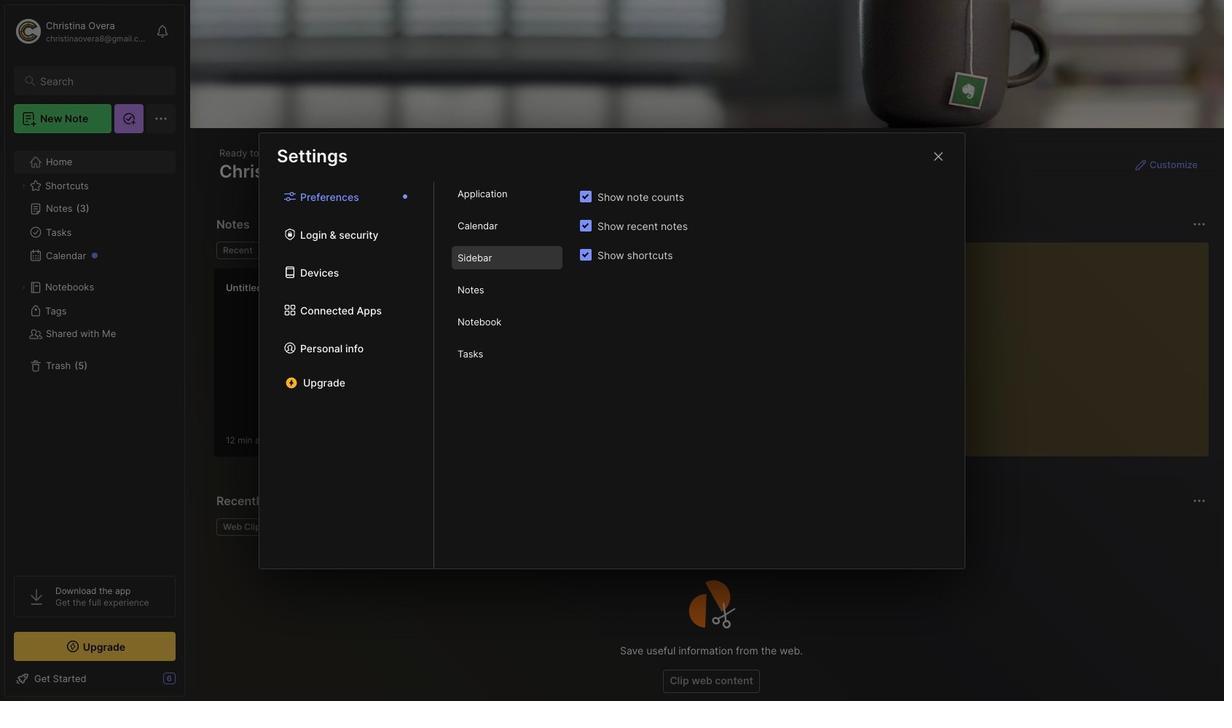 Task type: locate. For each thing, give the bounding box(es) containing it.
None checkbox
[[580, 191, 592, 203], [580, 220, 592, 232], [580, 191, 592, 203], [580, 220, 592, 232]]

tree
[[5, 142, 184, 563]]

main element
[[0, 0, 189, 702]]

none search field inside main 'element'
[[40, 72, 163, 90]]

row group
[[214, 268, 738, 466]]

Start writing… text field
[[902, 243, 1208, 445]]

None search field
[[40, 72, 163, 90]]

None checkbox
[[580, 249, 592, 261]]

tab
[[452, 182, 563, 206], [452, 214, 563, 238], [216, 242, 259, 259], [265, 242, 324, 259], [452, 246, 563, 270], [452, 278, 563, 302], [452, 310, 563, 334], [452, 343, 563, 366], [216, 519, 272, 536]]

tab list
[[259, 182, 434, 569], [434, 182, 580, 569], [216, 242, 866, 259]]



Task type: vqa. For each thing, say whether or not it's contained in the screenshot.
Note Editor text field
no



Task type: describe. For each thing, give the bounding box(es) containing it.
Search text field
[[40, 74, 163, 88]]

close image
[[930, 148, 947, 165]]

expand notebooks image
[[19, 284, 28, 292]]

tree inside main 'element'
[[5, 142, 184, 563]]



